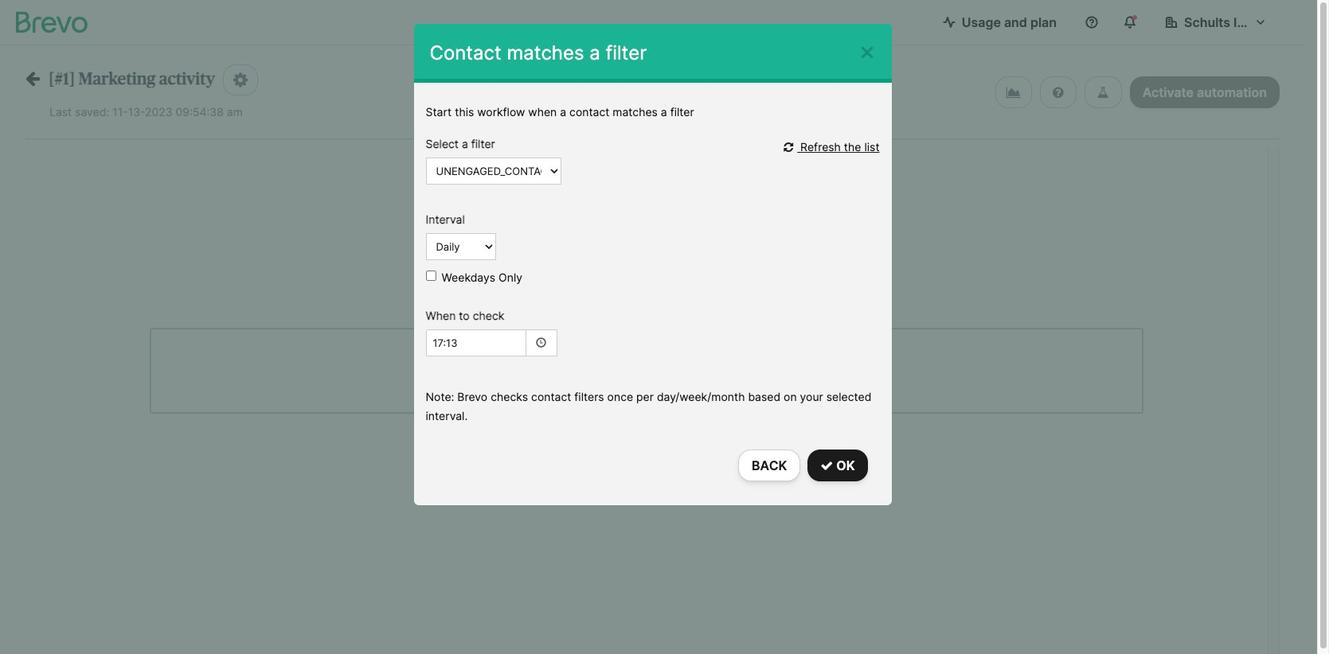 Task type: locate. For each thing, give the bounding box(es) containing it.
contact
[[430, 41, 502, 65]]

1 horizontal spatial filter
[[606, 41, 647, 65]]

schults
[[1185, 14, 1231, 30]]

0 vertical spatial filter
[[606, 41, 647, 65]]

schults inc button
[[1153, 6, 1280, 38]]

filter
[[606, 41, 647, 65], [671, 105, 695, 119], [471, 137, 495, 151]]

usage and plan button
[[930, 6, 1070, 38]]

contact right when
[[570, 105, 610, 119]]

09:54:38
[[176, 105, 224, 119]]

usage and plan
[[962, 14, 1057, 30]]

filters
[[575, 391, 605, 404]]

saved:
[[75, 105, 109, 119]]

to
[[459, 309, 470, 323]]

add new conditions
[[594, 379, 700, 393]]

0 vertical spatial contact
[[570, 105, 610, 119]]

flask image
[[1098, 86, 1110, 99]]

brevo
[[458, 391, 488, 404]]

None checkbox
[[426, 271, 436, 281]]

None text field
[[426, 330, 526, 357]]

list
[[865, 140, 880, 154]]

add
[[594, 379, 615, 393]]

1 vertical spatial contact
[[532, 391, 572, 404]]

matches
[[507, 41, 584, 65], [613, 105, 658, 119]]

a
[[590, 41, 601, 65], [560, 105, 567, 119], [661, 105, 668, 119], [462, 137, 468, 151]]

×
[[859, 35, 876, 66]]

check
[[473, 309, 505, 323]]

weekdays
[[442, 271, 496, 285]]

select
[[426, 137, 459, 151]]

time image
[[535, 338, 548, 351]]

last saved: 11-13-2023 09:54:38 am
[[49, 105, 243, 119]]

2 vertical spatial filter
[[471, 137, 495, 151]]

ok button
[[808, 450, 868, 482]]

contact
[[570, 105, 610, 119], [532, 391, 572, 404]]

question circle image
[[1053, 86, 1064, 99]]

0 vertical spatial matches
[[507, 41, 584, 65]]

[#1]                             marketing activity link
[[25, 70, 215, 88]]

plan
[[1031, 14, 1057, 30]]

contact left filters
[[532, 391, 572, 404]]

selected
[[827, 391, 872, 404]]

[#1]                             marketing activity
[[49, 71, 215, 88]]

× button
[[859, 35, 876, 66]]

select a filter
[[426, 137, 495, 151]]

arrow left image
[[25, 70, 40, 87]]

1 vertical spatial matches
[[613, 105, 658, 119]]

2 horizontal spatial filter
[[671, 105, 695, 119]]

1 vertical spatial filter
[[671, 105, 695, 119]]

note:
[[426, 391, 455, 404]]

11-
[[113, 105, 128, 119]]

refresh the list link
[[784, 140, 880, 154]]

usage
[[962, 14, 1002, 30]]



Task type: vqa. For each thing, say whether or not it's contained in the screenshot.
Ok
yes



Task type: describe. For each thing, give the bounding box(es) containing it.
inc
[[1234, 14, 1253, 30]]

when to check
[[426, 309, 505, 323]]

conditions
[[644, 379, 700, 393]]

day/week/month
[[657, 391, 745, 404]]

[#1]
[[49, 71, 75, 88]]

contact inside the note: brevo checks contact filters once per day/week/month based on your selected interval.
[[532, 391, 572, 404]]

only
[[499, 271, 523, 285]]

on
[[784, 391, 797, 404]]

back
[[752, 458, 788, 474]]

last
[[49, 105, 72, 119]]

when
[[529, 105, 557, 119]]

based
[[748, 391, 781, 404]]

your
[[800, 391, 824, 404]]

checks
[[491, 391, 528, 404]]

1 horizontal spatial matches
[[613, 105, 658, 119]]

activity
[[159, 71, 215, 88]]

cog image
[[234, 72, 248, 88]]

back button
[[739, 450, 801, 482]]

none text field inside × form
[[426, 330, 526, 357]]

× form
[[414, 24, 892, 506]]

weekdays only
[[442, 271, 523, 285]]

refresh image
[[784, 142, 798, 153]]

area chart image
[[1007, 86, 1022, 99]]

13-
[[128, 105, 145, 119]]

once
[[608, 391, 634, 404]]

and
[[1005, 14, 1028, 30]]

interval
[[426, 213, 465, 227]]

add new conditions link
[[594, 379, 700, 393]]

the
[[844, 140, 862, 154]]

0 horizontal spatial filter
[[471, 137, 495, 151]]

none checkbox inside × form
[[426, 271, 436, 281]]

interval.
[[426, 410, 468, 423]]

refresh the list
[[798, 140, 880, 154]]

start this workflow when a contact matches a filter
[[426, 105, 695, 119]]

new
[[618, 379, 640, 393]]

per
[[637, 391, 654, 404]]

workflow
[[477, 105, 525, 119]]

check image
[[821, 460, 834, 473]]

ok
[[834, 458, 855, 474]]

when
[[426, 309, 456, 323]]

refresh
[[801, 140, 841, 154]]

schults inc
[[1185, 14, 1253, 30]]

am
[[227, 105, 243, 119]]

start
[[426, 105, 452, 119]]

this
[[455, 105, 474, 119]]

note: brevo checks contact filters once per day/week/month based on your selected interval.
[[426, 391, 872, 423]]

marketing
[[79, 71, 156, 88]]

0 horizontal spatial matches
[[507, 41, 584, 65]]

contact matches a filter
[[430, 41, 647, 65]]

2023
[[145, 105, 173, 119]]



